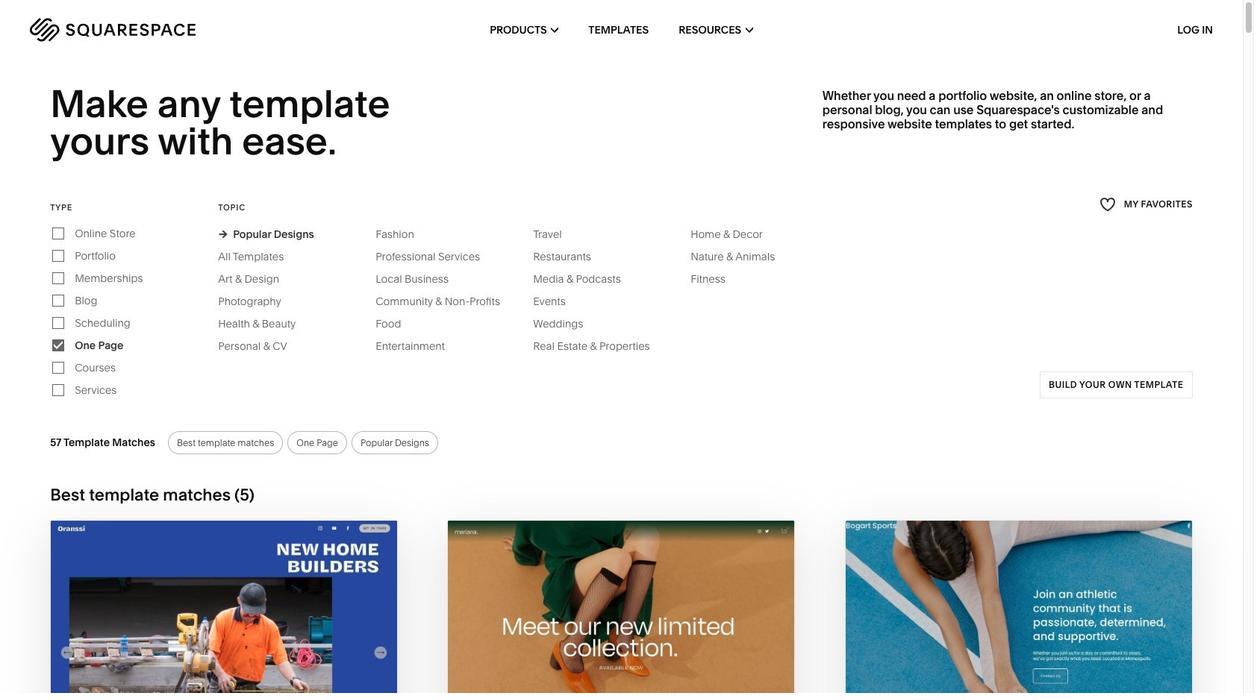 Task type: describe. For each thing, give the bounding box(es) containing it.
mariana image
[[448, 521, 795, 694]]

bogart image
[[846, 521, 1192, 694]]

oranssi image
[[51, 521, 398, 694]]



Task type: vqa. For each thing, say whether or not it's contained in the screenshot.
ORANSSI image on the left bottom of the page
yes



